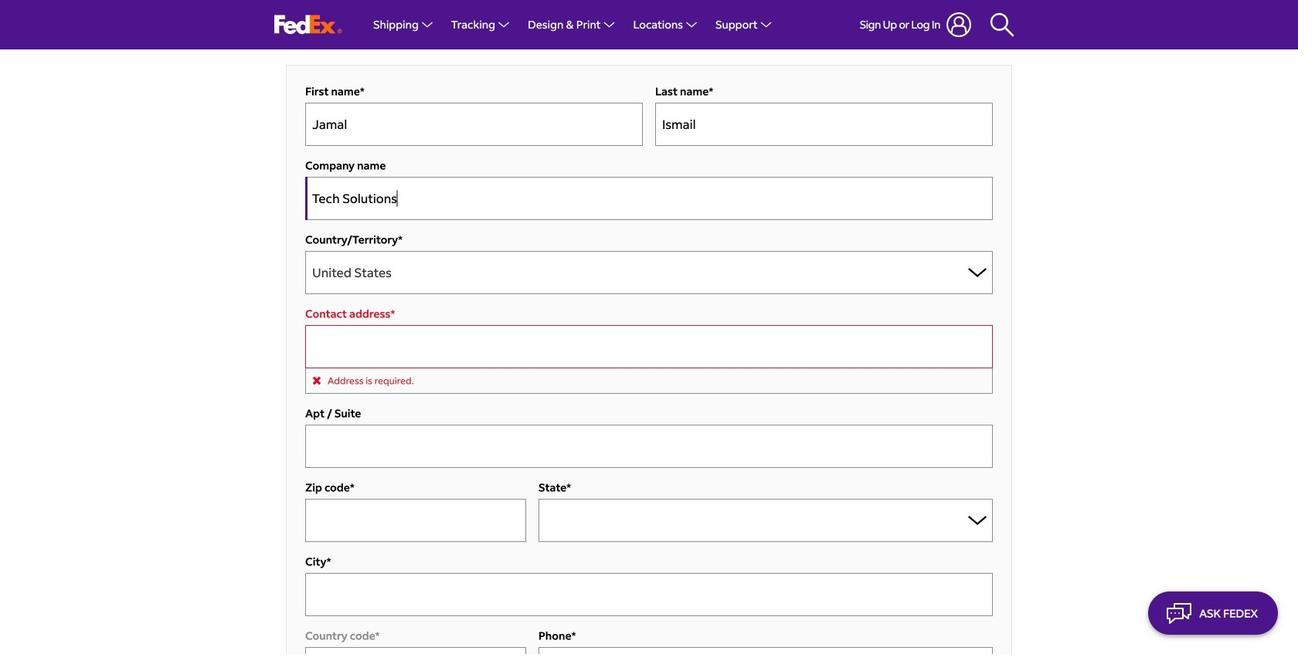 Task type: describe. For each thing, give the bounding box(es) containing it.
fedex search image
[[990, 12, 1015, 37]]



Task type: locate. For each thing, give the bounding box(es) containing it.
None field
[[305, 307, 993, 394]]

None text field
[[655, 103, 993, 146], [305, 177, 993, 220], [305, 325, 993, 369], [305, 573, 993, 617], [655, 103, 993, 146], [305, 177, 993, 220], [305, 325, 993, 369], [305, 573, 993, 617]]

None text field
[[305, 103, 643, 146], [305, 425, 993, 468], [305, 499, 526, 543], [305, 648, 526, 655], [305, 103, 643, 146], [305, 425, 993, 468], [305, 499, 526, 543], [305, 648, 526, 655]]

None telephone field
[[539, 648, 993, 655]]



Task type: vqa. For each thing, say whether or not it's contained in the screenshot.
text box
yes



